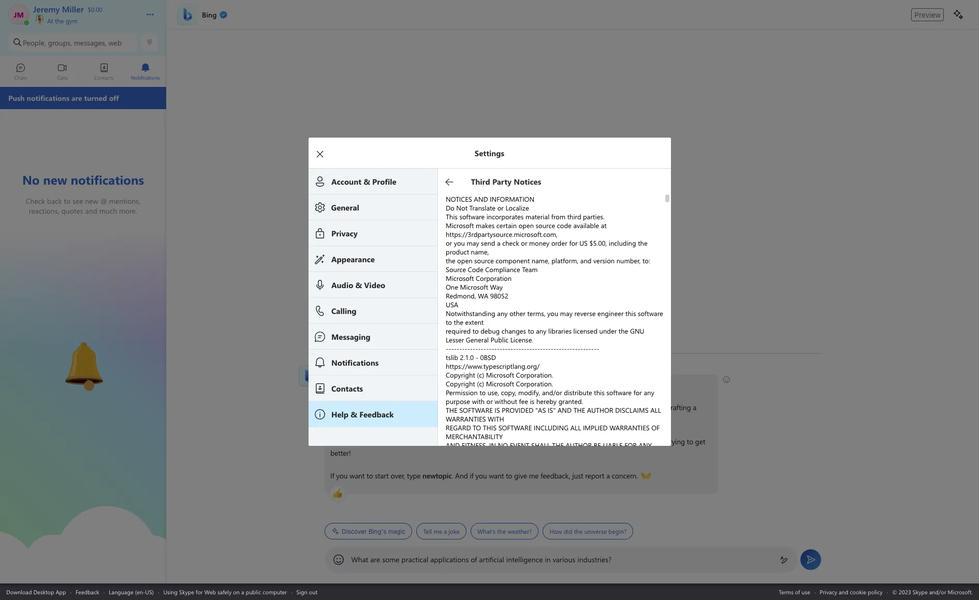 Task type: vqa. For each thing, say whether or not it's contained in the screenshot.
available
no



Task type: describe. For each thing, give the bounding box(es) containing it.
sign out link
[[297, 589, 318, 596]]

just inside ask me any type of question, like finding vegan restaurants in cambridge, itinerary for your trip to europe or drafting a story for curious kids. in groups, remember to mention me with @bing. i'm an ai preview, so i'm still learning. sometimes i might say something weird. don't get mad at me, i'm just trying to get better! if you want to start over, type
[[654, 437, 665, 447]]

so
[[386, 437, 394, 447]]

intelligence
[[507, 555, 543, 565]]

finding
[[434, 403, 456, 413]]

3 i'm from the left
[[642, 437, 652, 447]]

a right on
[[241, 589, 244, 596]]

did
[[564, 528, 572, 536]]

learning.
[[419, 437, 446, 447]]

terms
[[779, 589, 794, 596]]

people,
[[23, 38, 46, 47]]

or
[[658, 403, 665, 413]]

0 horizontal spatial i
[[412, 380, 414, 390]]

using skype for web safely on a public computer link
[[163, 589, 287, 596]]

(smileeyes)
[[468, 380, 502, 390]]

better!
[[330, 449, 351, 458]]

hey,
[[330, 380, 343, 390]]

at
[[47, 17, 53, 25]]

gym
[[66, 17, 78, 25]]

how inside button
[[550, 528, 562, 536]]

2 vertical spatial for
[[196, 589, 203, 596]]

might
[[488, 437, 506, 447]]

1 horizontal spatial you
[[431, 380, 443, 390]]

a inside ask me any type of question, like finding vegan restaurants in cambridge, itinerary for your trip to europe or drafting a story for curious kids. in groups, remember to mention me with @bing. i'm an ai preview, so i'm still learning. sometimes i might say something weird. don't get mad at me, i'm just trying to get better! if you want to start over, type
[[693, 403, 697, 413]]

preview
[[915, 10, 941, 19]]

are
[[370, 555, 380, 565]]

ai
[[351, 437, 358, 447]]

discover bing's magic
[[342, 528, 406, 536]]

skype
[[179, 589, 194, 596]]

europe
[[634, 403, 656, 413]]

like
[[422, 403, 432, 413]]

mention
[[474, 414, 500, 424]]

language (en-us) link
[[109, 589, 154, 596]]

2 want from the left
[[489, 471, 504, 481]]

universe
[[584, 528, 607, 536]]

restaurants
[[478, 403, 512, 413]]

feedback,
[[541, 471, 570, 481]]

to left the give
[[506, 471, 512, 481]]

2 horizontal spatial of
[[795, 589, 800, 596]]

is
[[358, 380, 363, 390]]

!
[[379, 380, 381, 390]]

the for what's
[[497, 528, 506, 536]]

privacy
[[820, 589, 838, 596]]

me left with
[[501, 414, 511, 424]]

still
[[407, 437, 417, 447]]

in
[[398, 414, 404, 424]]

some
[[382, 555, 400, 565]]

what
[[351, 555, 369, 565]]

tell me a joke button
[[416, 524, 466, 540]]

to right the trip
[[626, 403, 632, 413]]

app
[[56, 589, 66, 596]]

cambridge,
[[522, 403, 558, 413]]

i inside ask me any type of question, like finding vegan restaurants in cambridge, itinerary for your trip to europe or drafting a story for curious kids. in groups, remember to mention me with @bing. i'm an ai preview, so i'm still learning. sometimes i might say something weird. don't get mad at me, i'm just trying to get better! if you want to start over, type
[[484, 437, 486, 447]]

me,
[[629, 437, 641, 447]]

using skype for web safely on a public computer
[[163, 589, 287, 596]]

tell me a joke
[[423, 528, 460, 536]]

if
[[470, 471, 474, 481]]

ask
[[330, 403, 341, 413]]

terms of use link
[[779, 589, 811, 596]]

people, groups, messages, web button
[[8, 33, 137, 52]]

me right the give
[[529, 471, 539, 481]]

practical
[[402, 555, 429, 565]]

artificial
[[479, 555, 505, 565]]

can
[[399, 380, 410, 390]]

bing,
[[325, 366, 338, 374]]

want inside ask me any type of question, like finding vegan restaurants in cambridge, itinerary for your trip to europe or drafting a story for curious kids. in groups, remember to mention me with @bing. i'm an ai preview, so i'm still learning. sometimes i might say something weird. don't get mad at me, i'm just trying to get better! if you want to start over, type
[[350, 471, 365, 481]]

the for at
[[55, 17, 64, 25]]

privacy and cookie policy link
[[820, 589, 883, 596]]

policy
[[868, 589, 883, 596]]

on
[[233, 589, 240, 596]]

start
[[375, 471, 389, 481]]

trying
[[667, 437, 685, 447]]

at the gym
[[46, 17, 78, 25]]

0 horizontal spatial just
[[572, 471, 583, 481]]

1 get from the left
[[594, 437, 604, 447]]

help
[[416, 380, 429, 390]]

in inside ask me any type of question, like finding vegan restaurants in cambridge, itinerary for your trip to europe or drafting a story for curious kids. in groups, remember to mention me with @bing. i'm an ai preview, so i'm still learning. sometimes i might say something weird. don't get mad at me, i'm just trying to get better! if you want to start over, type
[[514, 403, 520, 413]]

sign out
[[297, 589, 318, 596]]

various
[[553, 555, 576, 565]]

joke
[[448, 528, 460, 536]]

curious
[[358, 414, 381, 424]]

newtopic . and if you want to give me feedback, just report a concern.
[[422, 471, 640, 481]]

applications
[[431, 555, 469, 565]]

what's
[[477, 528, 496, 536]]

a right "report"
[[606, 471, 610, 481]]

story
[[330, 414, 346, 424]]

groups, inside ask me any type of question, like finding vegan restaurants in cambridge, itinerary for your trip to europe or drafting a story for curious kids. in groups, remember to mention me with @bing. i'm an ai preview, so i'm still learning. sometimes i might say something weird. don't get mad at me, i'm just trying to get better! if you want to start over, type
[[406, 414, 429, 424]]

weird.
[[555, 437, 573, 447]]



Task type: locate. For each thing, give the bounding box(es) containing it.
in left various
[[545, 555, 551, 565]]

and
[[839, 589, 849, 596]]

a inside button
[[444, 528, 447, 536]]

want left the start
[[350, 471, 365, 481]]

begin?
[[609, 528, 627, 536]]

(en-
[[135, 589, 145, 596]]

say
[[508, 437, 518, 447]]

for left web
[[196, 589, 203, 596]]

get
[[594, 437, 604, 447], [695, 437, 705, 447]]

discover
[[342, 528, 367, 536]]

get left mad
[[594, 437, 604, 447]]

groups, down at the gym
[[48, 38, 72, 47]]

1 vertical spatial in
[[545, 555, 551, 565]]

us)
[[145, 589, 154, 596]]

1 i'm from the left
[[330, 437, 340, 447]]

weather?
[[508, 528, 532, 536]]

i
[[412, 380, 414, 390], [484, 437, 486, 447]]

2 vertical spatial of
[[795, 589, 800, 596]]

1 vertical spatial groups,
[[406, 414, 429, 424]]

1 vertical spatial just
[[572, 471, 583, 481]]

1 horizontal spatial type
[[407, 471, 421, 481]]

you right if
[[336, 471, 348, 481]]

me right tell
[[434, 528, 442, 536]]

i left might
[[484, 437, 486, 447]]

0 horizontal spatial you
[[336, 471, 348, 481]]

feedback link
[[76, 589, 99, 596]]

what's the weather? button
[[471, 524, 539, 540]]

ask me any type of question, like finding vegan restaurants in cambridge, itinerary for your trip to europe or drafting a story for curious kids. in groups, remember to mention me with @bing. i'm an ai preview, so i'm still learning. sometimes i might say something weird. don't get mad at me, i'm just trying to get better! if you want to start over, type
[[330, 403, 707, 481]]

0 vertical spatial of
[[383, 403, 389, 413]]

of inside ask me any type of question, like finding vegan restaurants in cambridge, itinerary for your trip to europe or drafting a story for curious kids. in groups, remember to mention me with @bing. i'm an ai preview, so i'm still learning. sometimes i might say something weird. don't get mad at me, i'm just trying to get better! if you want to start over, type
[[383, 403, 389, 413]]

2 get from the left
[[695, 437, 705, 447]]

report
[[585, 471, 604, 481]]

the inside button
[[497, 528, 506, 536]]

newtopic
[[422, 471, 452, 481]]

1 want from the left
[[350, 471, 365, 481]]

0 horizontal spatial i'm
[[330, 437, 340, 447]]

question,
[[391, 403, 420, 413]]

a
[[693, 403, 697, 413], [606, 471, 610, 481], [444, 528, 447, 536], [241, 589, 244, 596]]

with
[[513, 414, 526, 424]]

messages,
[[74, 38, 107, 47]]

0 horizontal spatial for
[[196, 589, 203, 596]]

bing, 9:24 am
[[325, 366, 363, 374]]

the right did
[[574, 528, 583, 536]]

a right drafting on the bottom right
[[693, 403, 697, 413]]

for right story at left bottom
[[348, 414, 356, 424]]

industries?
[[578, 555, 612, 565]]

i'm right so
[[395, 437, 405, 447]]

and
[[455, 471, 468, 481]]

today?
[[444, 380, 465, 390]]

0 horizontal spatial want
[[350, 471, 365, 481]]

feedback
[[76, 589, 99, 596]]

i'm right me,
[[642, 437, 652, 447]]

0 horizontal spatial how
[[383, 380, 397, 390]]

trip
[[613, 403, 624, 413]]

0 horizontal spatial type
[[368, 403, 381, 413]]

0 vertical spatial just
[[654, 437, 665, 447]]

1 vertical spatial for
[[348, 414, 356, 424]]

just left "report"
[[572, 471, 583, 481]]

use
[[802, 589, 811, 596]]

third party notices dialog
[[308, 138, 687, 601]]

tell
[[423, 528, 432, 536]]

at
[[621, 437, 627, 447]]

1 horizontal spatial the
[[497, 528, 506, 536]]

preview,
[[359, 437, 385, 447]]

concern.
[[612, 471, 638, 481]]

to down vegan
[[465, 414, 472, 424]]

0 horizontal spatial in
[[514, 403, 520, 413]]

0 vertical spatial groups,
[[48, 38, 72, 47]]

to left the start
[[366, 471, 373, 481]]

0 horizontal spatial groups,
[[48, 38, 72, 47]]

type
[[368, 403, 381, 413], [407, 471, 421, 481]]

1 horizontal spatial i'm
[[395, 437, 405, 447]]

at the gym button
[[33, 15, 136, 25]]

give
[[514, 471, 527, 481]]

sign
[[297, 589, 308, 596]]

of left artificial
[[471, 555, 477, 565]]

1 vertical spatial of
[[471, 555, 477, 565]]

type right over, at the left of page
[[407, 471, 421, 481]]

safely
[[218, 589, 232, 596]]

terms of use
[[779, 589, 811, 596]]

you
[[431, 380, 443, 390], [336, 471, 348, 481], [475, 471, 487, 481]]

1 horizontal spatial i
[[484, 437, 486, 447]]

want left the give
[[489, 471, 504, 481]]

how right !
[[383, 380, 397, 390]]

.
[[452, 471, 453, 481]]

type up curious
[[368, 403, 381, 413]]

you right help
[[431, 380, 443, 390]]

the right what's
[[497, 528, 506, 536]]

0 horizontal spatial of
[[383, 403, 389, 413]]

0 vertical spatial in
[[514, 403, 520, 413]]

0 horizontal spatial the
[[55, 17, 64, 25]]

i'm
[[330, 437, 340, 447], [395, 437, 405, 447], [642, 437, 652, 447]]

1 vertical spatial how
[[550, 528, 562, 536]]

1 horizontal spatial want
[[489, 471, 504, 481]]

the right at
[[55, 17, 64, 25]]

kids.
[[383, 414, 396, 424]]

in up with
[[514, 403, 520, 413]]

privacy and cookie policy
[[820, 589, 883, 596]]

get right trying
[[695, 437, 705, 447]]

itinerary
[[560, 403, 585, 413]]

how did the universe begin?
[[550, 528, 627, 536]]

drafting
[[666, 403, 691, 413]]

9:24
[[340, 366, 351, 374]]

how did the universe begin? button
[[543, 524, 633, 540]]

of left use
[[795, 589, 800, 596]]

groups, inside button
[[48, 38, 72, 47]]

a left joke
[[444, 528, 447, 536]]

1 horizontal spatial of
[[471, 555, 477, 565]]

0 horizontal spatial get
[[594, 437, 604, 447]]

tab list
[[0, 59, 166, 87]]

hey, this is
[[330, 380, 365, 390]]

groups,
[[48, 38, 72, 47], [406, 414, 429, 424]]

2 i'm from the left
[[395, 437, 405, 447]]

remember
[[431, 414, 463, 424]]

sometimes
[[448, 437, 482, 447]]

i'm left an
[[330, 437, 340, 447]]

2 horizontal spatial you
[[475, 471, 487, 481]]

mad
[[606, 437, 620, 447]]

if
[[330, 471, 334, 481]]

1 horizontal spatial just
[[654, 437, 665, 447]]

web
[[204, 589, 216, 596]]

download desktop app link
[[6, 589, 66, 596]]

this
[[345, 380, 356, 390]]

you inside ask me any type of question, like finding vegan restaurants in cambridge, itinerary for your trip to europe or drafting a story for curious kids. in groups, remember to mention me with @bing. i'm an ai preview, so i'm still learning. sometimes i might say something weird. don't get mad at me, i'm just trying to get better! if you want to start over, type
[[336, 471, 348, 481]]

language (en-us)
[[109, 589, 154, 596]]

2 horizontal spatial for
[[587, 403, 596, 413]]

1 horizontal spatial for
[[348, 414, 356, 424]]

1 vertical spatial type
[[407, 471, 421, 481]]

you right the if
[[475, 471, 487, 481]]

1 horizontal spatial groups,
[[406, 414, 429, 424]]

me
[[343, 403, 353, 413], [501, 414, 511, 424], [529, 471, 539, 481], [434, 528, 442, 536]]

2 horizontal spatial i'm
[[642, 437, 652, 447]]

out
[[309, 589, 318, 596]]

using
[[163, 589, 178, 596]]

me left any at the left of page
[[343, 403, 353, 413]]

2 horizontal spatial the
[[574, 528, 583, 536]]

for left your
[[587, 403, 596, 413]]

desktop
[[33, 589, 54, 596]]

to right trying
[[687, 437, 693, 447]]

computer
[[263, 589, 287, 596]]

don't
[[575, 437, 592, 447]]

cookie
[[850, 589, 867, 596]]

1 vertical spatial i
[[484, 437, 486, 447]]

me inside button
[[434, 528, 442, 536]]

0 vertical spatial how
[[383, 380, 397, 390]]

something
[[520, 437, 553, 447]]

0 vertical spatial type
[[368, 403, 381, 413]]

Type a message text field
[[351, 555, 772, 565]]

1 horizontal spatial how
[[550, 528, 562, 536]]

want
[[350, 471, 365, 481], [489, 471, 504, 481]]

people, groups, messages, web
[[23, 38, 122, 47]]

1 horizontal spatial get
[[695, 437, 705, 447]]

any
[[355, 403, 366, 413]]

0 vertical spatial for
[[587, 403, 596, 413]]

groups, down like
[[406, 414, 429, 424]]

an
[[342, 437, 349, 447]]

what's the weather?
[[477, 528, 532, 536]]

i right can
[[412, 380, 414, 390]]

of up kids.
[[383, 403, 389, 413]]

language
[[109, 589, 133, 596]]

just left trying
[[654, 437, 665, 447]]

0 vertical spatial i
[[412, 380, 414, 390]]

how left did
[[550, 528, 562, 536]]

1 horizontal spatial in
[[545, 555, 551, 565]]

web
[[109, 38, 122, 47]]

am
[[353, 366, 363, 374]]



